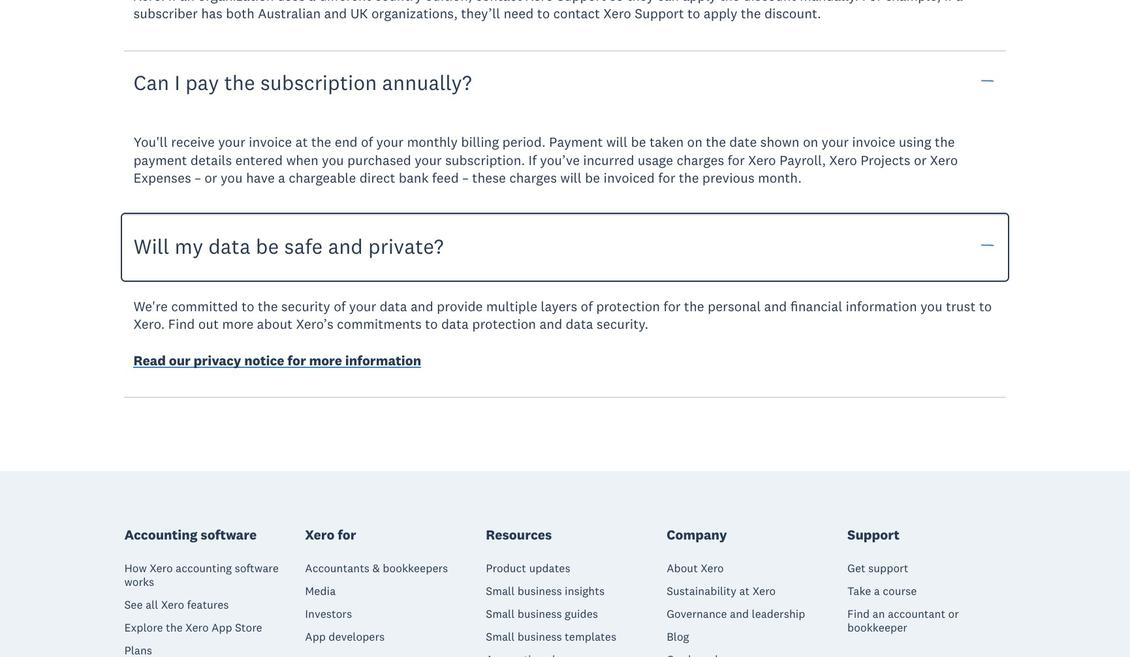 Task type: describe. For each thing, give the bounding box(es) containing it.
xero's
[[296, 316, 334, 333]]

find an accountant or bookkeeper
[[848, 607, 959, 636]]

sustainability
[[667, 585, 737, 599]]

will
[[133, 233, 169, 260]]

xero up leadership
[[753, 585, 776, 599]]

private?
[[368, 233, 444, 260]]

blog link
[[667, 630, 689, 645]]

subscription
[[260, 69, 377, 95]]

2 – from the left
[[462, 169, 469, 187]]

month.
[[758, 169, 802, 187]]

leadership
[[752, 607, 805, 622]]

you inside we're committed to the security of your data and provide multiple layers of protection for the personal and financial information you trust to xero. find out more about xero's commitments to data protection and data security.
[[921, 298, 943, 315]]

small business insights
[[486, 585, 605, 599]]

get
[[848, 562, 866, 576]]

0 horizontal spatial app
[[212, 621, 232, 636]]

small for small business templates
[[486, 630, 515, 645]]

xero up sustainability at xero on the bottom
[[701, 562, 724, 576]]

0 horizontal spatial to
[[242, 298, 254, 315]]

subscription.
[[445, 151, 525, 169]]

for up accountants
[[338, 526, 356, 544]]

governance and leadership link
[[667, 607, 805, 622]]

and down layers
[[540, 316, 562, 333]]

1 vertical spatial at
[[740, 585, 750, 599]]

1 invoice from the left
[[249, 133, 292, 151]]

accounting
[[124, 526, 198, 544]]

all
[[146, 598, 158, 613]]

see
[[124, 598, 143, 613]]

safe
[[284, 233, 323, 260]]

about xero
[[667, 562, 724, 576]]

the left end
[[311, 133, 331, 151]]

find inside find an accountant or bookkeeper
[[848, 607, 870, 622]]

take a course link
[[848, 585, 917, 599]]

small business templates
[[486, 630, 617, 645]]

company
[[667, 526, 727, 544]]

xero right 'all'
[[161, 598, 184, 613]]

0 horizontal spatial you
[[221, 169, 243, 187]]

how xero accounting software works
[[124, 562, 279, 590]]

our
[[169, 352, 191, 369]]

information inside we're committed to the security of your data and provide multiple layers of protection for the personal and financial information you trust to xero. find out more about xero's commitments to data protection and data security.
[[846, 298, 917, 315]]

at inside you'll receive your invoice at the end of your monthly billing period. payment will be taken on the date shown on your invoice using the payment details entered when you purchased your subscription.    if you've incurred usage charges for xero payroll, xero projects or xero expenses – or you have a chargeable direct bank feed – these charges will be invoiced for the previous month.
[[295, 133, 308, 151]]

what's the price for multiple companies? element
[[113, 0, 1018, 51]]

can
[[133, 69, 169, 95]]

accountant
[[888, 607, 946, 622]]

the left previous
[[679, 169, 699, 187]]

updates
[[529, 562, 571, 576]]

investors link
[[305, 607, 352, 622]]

entered
[[235, 151, 283, 169]]

governance and leadership
[[667, 607, 805, 622]]

notice
[[244, 352, 284, 369]]

my
[[175, 233, 203, 260]]

trust
[[946, 298, 976, 315]]

1 vertical spatial a
[[874, 585, 880, 599]]

small business insights link
[[486, 585, 605, 599]]

taken
[[650, 133, 684, 151]]

business for templates
[[518, 630, 562, 645]]

receive
[[171, 133, 215, 151]]

security
[[281, 298, 330, 315]]

how
[[124, 562, 147, 576]]

0 horizontal spatial protection
[[472, 316, 536, 333]]

out
[[198, 316, 219, 333]]

the right using
[[935, 133, 955, 151]]

business for guides
[[518, 607, 562, 622]]

financial
[[791, 298, 843, 315]]

pay
[[185, 69, 219, 95]]

incurred
[[583, 151, 634, 169]]

sustainability at xero link
[[667, 585, 776, 599]]

and inside dropdown button
[[328, 233, 363, 260]]

data down layers
[[566, 316, 593, 333]]

if
[[529, 151, 537, 169]]

small for small business insights
[[486, 585, 515, 599]]

period.
[[503, 133, 546, 151]]

i
[[174, 69, 180, 95]]

about
[[667, 562, 698, 576]]

layers
[[541, 298, 577, 315]]

can i pay the subscription annually? element
[[113, 115, 1018, 216]]

bookkeeper
[[848, 621, 908, 636]]

sustainability at xero
[[667, 585, 776, 599]]

1 horizontal spatial to
[[425, 316, 438, 333]]

course
[[883, 585, 917, 599]]

0 horizontal spatial or
[[205, 169, 217, 187]]

1 vertical spatial more
[[309, 352, 342, 369]]

accounting software
[[124, 526, 257, 544]]

take
[[848, 585, 871, 599]]

get support link
[[848, 562, 909, 576]]

1 vertical spatial information
[[345, 352, 421, 369]]

read
[[133, 352, 166, 369]]

your down the monthly
[[415, 151, 442, 169]]

accountants & bookkeepers
[[305, 562, 448, 576]]

2 horizontal spatial of
[[581, 298, 593, 315]]

can i pay the subscription annually? button
[[124, 49, 1006, 115]]

your up payroll, on the right top of page
[[822, 133, 849, 151]]

payment
[[133, 151, 187, 169]]

media link
[[305, 585, 336, 599]]

xero down using
[[930, 151, 958, 169]]

features
[[187, 598, 229, 613]]

data inside dropdown button
[[208, 233, 251, 260]]

xero up the month.
[[748, 151, 776, 169]]

blog
[[667, 630, 689, 645]]

about xero link
[[667, 562, 724, 576]]

these
[[472, 169, 506, 187]]

your up details
[[218, 133, 245, 151]]

see all xero features link
[[124, 598, 229, 613]]

0 horizontal spatial of
[[334, 298, 346, 315]]

for down date
[[728, 151, 745, 169]]

accountants & bookkeepers link
[[305, 562, 448, 576]]

developers
[[329, 630, 385, 645]]

support
[[848, 526, 900, 544]]

resources
[[486, 526, 552, 544]]



Task type: locate. For each thing, give the bounding box(es) containing it.
1 horizontal spatial app
[[305, 630, 326, 645]]

bookkeepers
[[383, 562, 448, 576]]

on up payroll, on the right top of page
[[803, 133, 818, 151]]

privacy
[[194, 352, 241, 369]]

works
[[124, 576, 154, 590]]

2 horizontal spatial to
[[979, 298, 992, 315]]

small business guides link
[[486, 607, 598, 622]]

governance
[[667, 607, 727, 622]]

store
[[235, 621, 262, 636]]

end
[[335, 133, 358, 151]]

app
[[212, 621, 232, 636], [305, 630, 326, 645]]

information down commitments
[[345, 352, 421, 369]]

software up accounting
[[201, 526, 257, 544]]

of right layers
[[581, 298, 593, 315]]

take a course
[[848, 585, 917, 599]]

2 horizontal spatial be
[[631, 133, 646, 151]]

guides
[[565, 607, 598, 622]]

business down the "small business guides"
[[518, 630, 562, 645]]

can i pay the subscription annually?
[[133, 69, 472, 95]]

2 vertical spatial small
[[486, 630, 515, 645]]

1 vertical spatial small
[[486, 607, 515, 622]]

– right "feed" at top
[[462, 169, 469, 187]]

protection
[[596, 298, 660, 315], [472, 316, 536, 333]]

0 vertical spatial find
[[168, 316, 195, 333]]

using
[[899, 133, 932, 151]]

the down see all xero features
[[166, 621, 183, 636]]

0 horizontal spatial charges
[[509, 169, 557, 187]]

xero right payroll, on the right top of page
[[830, 151, 857, 169]]

the left date
[[706, 133, 726, 151]]

monthly
[[407, 133, 458, 151]]

0 vertical spatial software
[[201, 526, 257, 544]]

1 business from the top
[[518, 585, 562, 599]]

the right pay at the left of page
[[224, 69, 255, 95]]

xero.
[[133, 316, 165, 333]]

app down features
[[212, 621, 232, 636]]

xero for
[[305, 526, 356, 544]]

0 horizontal spatial a
[[278, 169, 285, 187]]

commitments
[[337, 316, 422, 333]]

to right the trust
[[979, 298, 992, 315]]

accounting
[[176, 562, 232, 576]]

media
[[305, 585, 336, 599]]

0 horizontal spatial –
[[195, 169, 201, 187]]

we're committed to the security of your data and provide multiple layers of protection for the personal and financial information you trust to xero. find out more about xero's commitments to data protection and data security.
[[133, 298, 992, 333]]

1 vertical spatial business
[[518, 607, 562, 622]]

xero down features
[[186, 621, 209, 636]]

3 small from the top
[[486, 630, 515, 645]]

of right security in the left of the page
[[334, 298, 346, 315]]

or down details
[[205, 169, 217, 187]]

will my data be safe and private? element
[[113, 280, 1018, 398]]

more right out
[[222, 316, 254, 333]]

accountants
[[305, 562, 370, 576]]

be up usage
[[631, 133, 646, 151]]

the left personal
[[684, 298, 704, 315]]

to down provide
[[425, 316, 438, 333]]

xero right how
[[150, 562, 173, 576]]

read our privacy notice for more information link
[[133, 352, 421, 372]]

for left personal
[[664, 298, 681, 315]]

and down sustainability at xero on the bottom
[[730, 607, 749, 622]]

1 horizontal spatial a
[[874, 585, 880, 599]]

support
[[869, 562, 909, 576]]

and left the financial
[[764, 298, 787, 315]]

more down 'xero's'
[[309, 352, 342, 369]]

date
[[730, 133, 757, 151]]

previous
[[703, 169, 755, 187]]

explore the xero app store link
[[124, 621, 262, 636]]

1 horizontal spatial protection
[[596, 298, 660, 315]]

or inside find an accountant or bookkeeper
[[949, 607, 959, 622]]

of right end
[[361, 133, 373, 151]]

software inside how xero accounting software works
[[235, 562, 279, 576]]

1 vertical spatial be
[[585, 169, 600, 187]]

your up purchased
[[377, 133, 404, 151]]

0 horizontal spatial be
[[256, 233, 279, 260]]

0 horizontal spatial find
[[168, 316, 195, 333]]

2 on from the left
[[803, 133, 818, 151]]

app down investors link
[[305, 630, 326, 645]]

see all xero features
[[124, 598, 229, 613]]

business for insights
[[518, 585, 562, 599]]

– down details
[[195, 169, 201, 187]]

will my data be safe and private? button
[[124, 214, 1006, 280]]

purchased
[[347, 151, 411, 169]]

or
[[914, 151, 927, 169], [205, 169, 217, 187], [949, 607, 959, 622]]

0 vertical spatial will
[[606, 133, 628, 151]]

1 horizontal spatial find
[[848, 607, 870, 622]]

protection up security.
[[596, 298, 660, 315]]

0 horizontal spatial information
[[345, 352, 421, 369]]

for inside we're committed to the security of your data and provide multiple layers of protection for the personal and financial information you trust to xero. find out more about xero's commitments to data protection and data security.
[[664, 298, 681, 315]]

and left provide
[[411, 298, 433, 315]]

information right the financial
[[846, 298, 917, 315]]

the
[[224, 69, 255, 95], [311, 133, 331, 151], [706, 133, 726, 151], [935, 133, 955, 151], [679, 169, 699, 187], [258, 298, 278, 315], [684, 298, 704, 315], [166, 621, 183, 636]]

for down usage
[[658, 169, 676, 187]]

2 small from the top
[[486, 607, 515, 622]]

you down details
[[221, 169, 243, 187]]

at
[[295, 133, 308, 151], [740, 585, 750, 599]]

data right my
[[208, 233, 251, 260]]

xero up accountants
[[305, 526, 335, 544]]

and
[[328, 233, 363, 260], [411, 298, 433, 315], [764, 298, 787, 315], [540, 316, 562, 333], [730, 607, 749, 622]]

insights
[[565, 585, 605, 599]]

committed
[[171, 298, 238, 315]]

you'll
[[133, 133, 168, 151]]

bank
[[399, 169, 429, 187]]

0 vertical spatial a
[[278, 169, 285, 187]]

0 vertical spatial be
[[631, 133, 646, 151]]

your up commitments
[[349, 298, 376, 315]]

get support
[[848, 562, 909, 576]]

2 horizontal spatial you
[[921, 298, 943, 315]]

0 vertical spatial small
[[486, 585, 515, 599]]

1 horizontal spatial charges
[[677, 151, 724, 169]]

at up when
[[295, 133, 308, 151]]

personal
[[708, 298, 761, 315]]

will my data be safe and private?
[[133, 233, 444, 260]]

find left out
[[168, 316, 195, 333]]

usage
[[638, 151, 673, 169]]

1 horizontal spatial on
[[803, 133, 818, 151]]

1 small from the top
[[486, 585, 515, 599]]

1 horizontal spatial more
[[309, 352, 342, 369]]

your inside we're committed to the security of your data and provide multiple layers of protection for the personal and financial information you trust to xero. find out more about xero's commitments to data protection and data security.
[[349, 298, 376, 315]]

on right taken
[[687, 133, 703, 151]]

small for small business guides
[[486, 607, 515, 622]]

1 horizontal spatial will
[[606, 133, 628, 151]]

will up incurred
[[606, 133, 628, 151]]

to right committed
[[242, 298, 254, 315]]

product updates
[[486, 562, 571, 576]]

app developers link
[[305, 630, 385, 645]]

1 vertical spatial find
[[848, 607, 870, 622]]

invoice
[[249, 133, 292, 151], [852, 133, 896, 151]]

provide
[[437, 298, 483, 315]]

the up about
[[258, 298, 278, 315]]

xero
[[748, 151, 776, 169], [830, 151, 857, 169], [930, 151, 958, 169], [305, 526, 335, 544], [150, 562, 173, 576], [701, 562, 724, 576], [753, 585, 776, 599], [161, 598, 184, 613], [186, 621, 209, 636]]

shown
[[760, 133, 800, 151]]

will down you've
[[560, 169, 582, 187]]

read our privacy notice for more information
[[133, 352, 421, 369]]

multiple
[[486, 298, 537, 315]]

software right accounting
[[235, 562, 279, 576]]

0 vertical spatial more
[[222, 316, 254, 333]]

3 business from the top
[[518, 630, 562, 645]]

0 horizontal spatial will
[[560, 169, 582, 187]]

0 horizontal spatial more
[[222, 316, 254, 333]]

or down using
[[914, 151, 927, 169]]

product updates link
[[486, 562, 571, 576]]

for right notice
[[287, 352, 306, 369]]

2 invoice from the left
[[852, 133, 896, 151]]

charges up previous
[[677, 151, 724, 169]]

find
[[168, 316, 195, 333], [848, 607, 870, 622]]

at up governance and leadership link
[[740, 585, 750, 599]]

small business guides
[[486, 607, 598, 622]]

1 horizontal spatial at
[[740, 585, 750, 599]]

0 horizontal spatial on
[[687, 133, 703, 151]]

business up the "small business guides"
[[518, 585, 562, 599]]

1 horizontal spatial you
[[322, 151, 344, 169]]

an
[[873, 607, 885, 622]]

1 vertical spatial software
[[235, 562, 279, 576]]

1 on from the left
[[687, 133, 703, 151]]

0 horizontal spatial at
[[295, 133, 308, 151]]

invoice up the projects
[[852, 133, 896, 151]]

you up chargeable on the top left of page
[[322, 151, 344, 169]]

xero inside how xero accounting software works
[[150, 562, 173, 576]]

more inside we're committed to the security of your data and provide multiple layers of protection for the personal and financial information you trust to xero. find out more about xero's commitments to data protection and data security.
[[222, 316, 254, 333]]

protection down multiple
[[472, 316, 536, 333]]

expenses
[[133, 169, 191, 187]]

find inside we're committed to the security of your data and provide multiple layers of protection for the personal and financial information you trust to xero. find out more about xero's commitments to data protection and data security.
[[168, 316, 195, 333]]

1 horizontal spatial or
[[914, 151, 927, 169]]

the inside dropdown button
[[224, 69, 255, 95]]

and right safe
[[328, 233, 363, 260]]

how xero accounting software works link
[[124, 562, 283, 590]]

you left the trust
[[921, 298, 943, 315]]

data down provide
[[441, 316, 469, 333]]

find left an
[[848, 607, 870, 622]]

1 horizontal spatial invoice
[[852, 133, 896, 151]]

be down incurred
[[585, 169, 600, 187]]

data up commitments
[[380, 298, 407, 315]]

business down small business insights
[[518, 607, 562, 622]]

feed
[[432, 169, 459, 187]]

2 horizontal spatial or
[[949, 607, 959, 622]]

charges
[[677, 151, 724, 169], [509, 169, 557, 187]]

1 horizontal spatial information
[[846, 298, 917, 315]]

a right have
[[278, 169, 285, 187]]

0 horizontal spatial invoice
[[249, 133, 292, 151]]

0 vertical spatial information
[[846, 298, 917, 315]]

security.
[[597, 316, 649, 333]]

of inside you'll receive your invoice at the end of your monthly billing period. payment will be taken on the date shown on your invoice using the payment details entered when you purchased your subscription.    if you've incurred usage charges for xero payroll, xero projects or xero expenses – or you have a chargeable direct bank feed – these charges will be invoiced for the previous month.
[[361, 133, 373, 151]]

or right accountant
[[949, 607, 959, 622]]

be left safe
[[256, 233, 279, 260]]

more
[[222, 316, 254, 333], [309, 352, 342, 369]]

0 vertical spatial at
[[295, 133, 308, 151]]

2 business from the top
[[518, 607, 562, 622]]

be inside dropdown button
[[256, 233, 279, 260]]

about
[[257, 316, 293, 333]]

explore the xero app store
[[124, 621, 262, 636]]

1 horizontal spatial of
[[361, 133, 373, 151]]

have
[[246, 169, 275, 187]]

1 – from the left
[[195, 169, 201, 187]]

charges down if
[[509, 169, 557, 187]]

explore
[[124, 621, 163, 636]]

0 vertical spatial business
[[518, 585, 562, 599]]

you've
[[540, 151, 580, 169]]

invoice up entered
[[249, 133, 292, 151]]

you
[[322, 151, 344, 169], [221, 169, 243, 187], [921, 298, 943, 315]]

a right take
[[874, 585, 880, 599]]

when
[[286, 151, 319, 169]]

direct
[[360, 169, 395, 187]]

1 horizontal spatial be
[[585, 169, 600, 187]]

&
[[373, 562, 380, 576]]

projects
[[861, 151, 911, 169]]

2 vertical spatial be
[[256, 233, 279, 260]]

1 vertical spatial will
[[560, 169, 582, 187]]

1 horizontal spatial –
[[462, 169, 469, 187]]

templates
[[565, 630, 617, 645]]

2 vertical spatial business
[[518, 630, 562, 645]]

a inside you'll receive your invoice at the end of your monthly billing period. payment will be taken on the date shown on your invoice using the payment details entered when you purchased your subscription.    if you've incurred usage charges for xero payroll, xero projects or xero expenses – or you have a chargeable direct bank feed – these charges will be invoiced for the previous month.
[[278, 169, 285, 187]]



Task type: vqa. For each thing, say whether or not it's contained in the screenshot.
start
no



